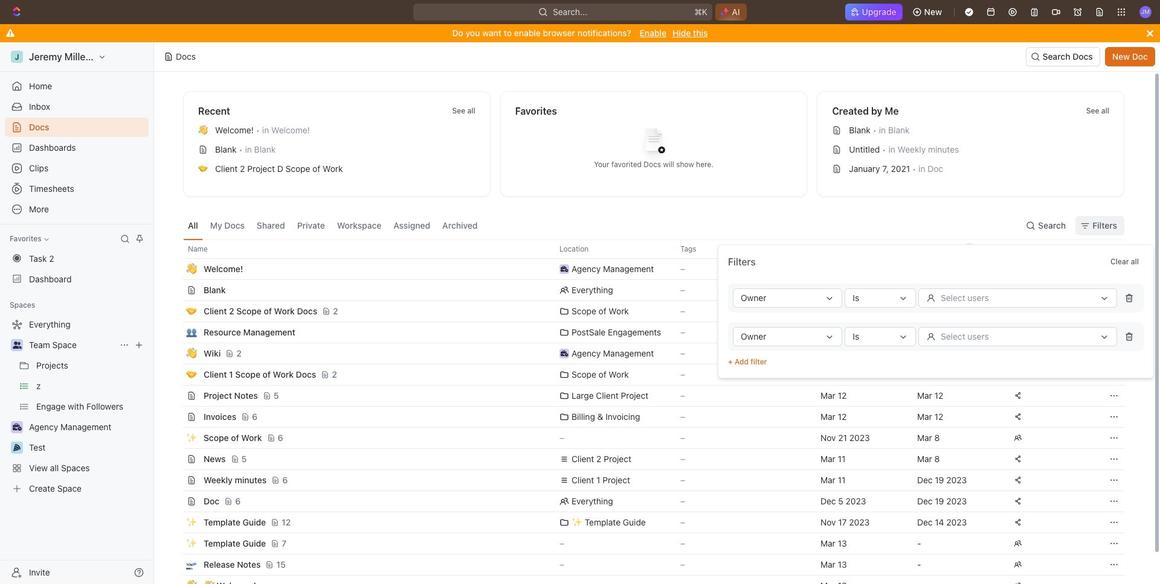 Task type: locate. For each thing, give the bounding box(es) containing it.
6 row from the top
[[170, 343, 1125, 365]]

row
[[170, 240, 1125, 259], [170, 259, 1125, 280], [170, 280, 1125, 302], [170, 301, 1125, 323], [170, 322, 1125, 344], [170, 343, 1125, 365], [170, 364, 1125, 386], [170, 386, 1125, 407], [170, 407, 1125, 428], [170, 428, 1125, 450], [170, 449, 1125, 471], [170, 470, 1125, 492], [170, 491, 1125, 513], [170, 512, 1125, 534], [170, 534, 1125, 555], [170, 555, 1125, 576], [170, 576, 1125, 585]]

1 row from the top
[[170, 240, 1125, 259]]

cell for 16th row from the bottom
[[170, 259, 183, 280]]

cell for 10th row from the bottom
[[170, 386, 183, 407]]

table
[[170, 240, 1125, 585]]

cell for 14th row
[[170, 513, 183, 534]]

8 row from the top
[[170, 386, 1125, 407]]

tab list
[[183, 211, 483, 240]]

cell for ninth row from the top of the page
[[170, 407, 183, 428]]

14 row from the top
[[170, 512, 1125, 534]]

7 row from the top
[[170, 364, 1125, 386]]

cell
[[170, 259, 183, 280], [170, 280, 183, 301], [170, 302, 183, 322], [170, 323, 183, 343], [1007, 323, 1103, 343], [170, 344, 183, 364], [170, 365, 183, 386], [170, 386, 183, 407], [170, 407, 183, 428], [170, 428, 183, 449], [170, 450, 183, 470], [170, 471, 183, 491], [170, 492, 183, 512], [170, 513, 183, 534], [170, 534, 183, 555], [170, 555, 183, 576], [170, 576, 183, 585], [552, 576, 673, 585], [910, 576, 1007, 585], [1103, 576, 1125, 585]]

cell for 14th row from the bottom
[[170, 302, 183, 322]]

17 row from the top
[[170, 576, 1125, 585]]

column header
[[170, 240, 183, 259]]

cell for 2nd row from the bottom of the page
[[170, 555, 183, 576]]

2 row from the top
[[170, 259, 1125, 280]]

cell for 11th row
[[170, 450, 183, 470]]

16 row from the top
[[170, 555, 1125, 576]]

5 row from the top
[[170, 322, 1125, 344]]

cell for 13th row from the top
[[170, 492, 183, 512]]



Task type: vqa. For each thing, say whether or not it's contained in the screenshot.
topmost meeting
no



Task type: describe. For each thing, give the bounding box(es) containing it.
user group image
[[12, 342, 21, 349]]

business time image
[[561, 351, 568, 357]]

15 row from the top
[[170, 534, 1125, 555]]

9 row from the top
[[170, 407, 1125, 428]]

sidebar navigation
[[0, 42, 154, 585]]

13 row from the top
[[170, 491, 1125, 513]]

cell for third row from the top of the page
[[170, 280, 183, 301]]

cell for 1st row from the bottom of the page
[[170, 576, 183, 585]]

12 row from the top
[[170, 470, 1125, 492]]

cell for seventh row from the top
[[170, 365, 183, 386]]

cell for 10th row
[[170, 428, 183, 449]]

10 row from the top
[[170, 428, 1125, 450]]

4 row from the top
[[170, 301, 1125, 323]]

no favorited docs image
[[630, 119, 678, 167]]

business time image
[[561, 266, 568, 273]]

3 row from the top
[[170, 280, 1125, 302]]

cell for 15th row from the top of the page
[[170, 534, 183, 555]]

11 row from the top
[[170, 449, 1125, 471]]

cell for 5th row from the top of the page
[[170, 323, 183, 343]]

cell for 6th row from the bottom of the page
[[170, 471, 183, 491]]

cell for 12th row from the bottom
[[170, 344, 183, 364]]



